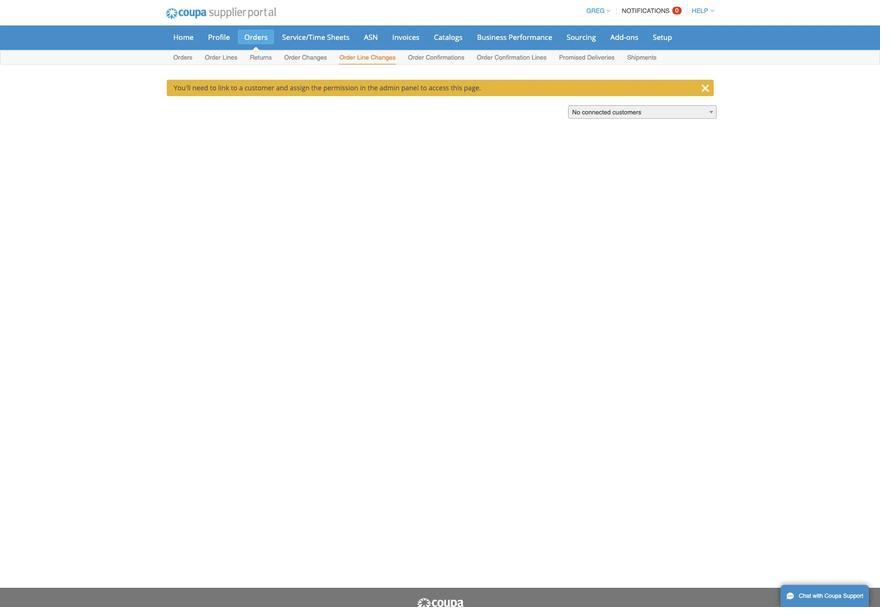 Task type: locate. For each thing, give the bounding box(es) containing it.
greg link
[[582, 7, 611, 14]]

0 horizontal spatial coupa supplier portal image
[[159, 1, 283, 25]]

1 changes from the left
[[302, 54, 327, 61]]

the right 'assign' at the left
[[311, 83, 322, 92]]

invoices link
[[386, 30, 426, 44]]

changes
[[302, 54, 327, 61], [371, 54, 396, 61]]

order down business
[[477, 54, 493, 61]]

asn
[[364, 32, 378, 42]]

order
[[205, 54, 221, 61], [284, 54, 300, 61], [339, 54, 355, 61], [408, 54, 424, 61], [477, 54, 493, 61]]

0 horizontal spatial the
[[311, 83, 322, 92]]

no connected customers
[[572, 109, 641, 116]]

orders for rightmost the orders link
[[244, 32, 268, 42]]

to left a
[[231, 83, 237, 92]]

coupa supplier portal image
[[159, 1, 283, 25], [416, 598, 464, 607]]

order inside order confirmations link
[[408, 54, 424, 61]]

No connected customers field
[[568, 105, 717, 119]]

you'll
[[174, 83, 191, 92]]

invoices
[[392, 32, 420, 42]]

1 vertical spatial orders link
[[173, 52, 193, 64]]

order inside order lines link
[[205, 54, 221, 61]]

order lines link
[[204, 52, 238, 64]]

chat
[[799, 593, 811, 599]]

confirmations
[[426, 54, 464, 61]]

0 vertical spatial orders
[[244, 32, 268, 42]]

1 horizontal spatial coupa supplier portal image
[[416, 598, 464, 607]]

lines down profile
[[223, 54, 237, 61]]

business
[[477, 32, 507, 42]]

notifications
[[622, 7, 670, 14]]

you'll need to link to a customer and assign the permission in the admin panel to access this page.
[[174, 83, 481, 92]]

order confirmations link
[[408, 52, 465, 64]]

0 vertical spatial orders link
[[238, 30, 274, 44]]

admin
[[380, 83, 400, 92]]

changes down service/time sheets link
[[302, 54, 327, 61]]

ons
[[626, 32, 638, 42]]

order confirmations
[[408, 54, 464, 61]]

catalogs link
[[428, 30, 469, 44]]

4 order from the left
[[408, 54, 424, 61]]

0 horizontal spatial lines
[[223, 54, 237, 61]]

chat with coupa support button
[[781, 585, 869, 607]]

add-
[[611, 32, 626, 42]]

link
[[218, 83, 229, 92]]

order for order confirmation lines
[[477, 54, 493, 61]]

orders up returns
[[244, 32, 268, 42]]

1 to from the left
[[210, 83, 216, 92]]

the right in at the top left
[[368, 83, 378, 92]]

order left line
[[339, 54, 355, 61]]

promised
[[559, 54, 586, 61]]

3 to from the left
[[421, 83, 427, 92]]

returns link
[[249, 52, 272, 64]]

customers
[[613, 109, 641, 116]]

0 horizontal spatial changes
[[302, 54, 327, 61]]

2 horizontal spatial to
[[421, 83, 427, 92]]

to right the panel
[[421, 83, 427, 92]]

to left link
[[210, 83, 216, 92]]

returns
[[250, 54, 272, 61]]

profile link
[[202, 30, 236, 44]]

shipments link
[[627, 52, 657, 64]]

changes right line
[[371, 54, 396, 61]]

1 horizontal spatial lines
[[532, 54, 547, 61]]

order inside order confirmation lines link
[[477, 54, 493, 61]]

order for order confirmations
[[408, 54, 424, 61]]

order down invoices "link"
[[408, 54, 424, 61]]

order down service/time
[[284, 54, 300, 61]]

promised deliveries
[[559, 54, 615, 61]]

navigation
[[582, 1, 714, 20]]

promised deliveries link
[[559, 52, 615, 64]]

a
[[239, 83, 243, 92]]

with
[[813, 593, 823, 599]]

1 horizontal spatial to
[[231, 83, 237, 92]]

1 vertical spatial coupa supplier portal image
[[416, 598, 464, 607]]

orders
[[244, 32, 268, 42], [173, 54, 192, 61]]

0 horizontal spatial to
[[210, 83, 216, 92]]

0 horizontal spatial orders
[[173, 54, 192, 61]]

support
[[843, 593, 864, 599]]

home link
[[167, 30, 200, 44]]

add-ons link
[[604, 30, 645, 44]]

1 the from the left
[[311, 83, 322, 92]]

1 horizontal spatial the
[[368, 83, 378, 92]]

order inside order line changes link
[[339, 54, 355, 61]]

1 horizontal spatial orders
[[244, 32, 268, 42]]

orders link
[[238, 30, 274, 44], [173, 52, 193, 64]]

deliveries
[[587, 54, 615, 61]]

order inside order changes link
[[284, 54, 300, 61]]

0 vertical spatial coupa supplier portal image
[[159, 1, 283, 25]]

1 vertical spatial orders
[[173, 54, 192, 61]]

lines down performance
[[532, 54, 547, 61]]

to
[[210, 83, 216, 92], [231, 83, 237, 92], [421, 83, 427, 92]]

3 order from the left
[[339, 54, 355, 61]]

0 horizontal spatial orders link
[[173, 52, 193, 64]]

home
[[173, 32, 194, 42]]

2 order from the left
[[284, 54, 300, 61]]

orders for the orders link to the bottom
[[173, 54, 192, 61]]

5 order from the left
[[477, 54, 493, 61]]

order confirmation lines
[[477, 54, 547, 61]]

1 order from the left
[[205, 54, 221, 61]]

order lines
[[205, 54, 237, 61]]

1 horizontal spatial changes
[[371, 54, 396, 61]]

setup
[[653, 32, 672, 42]]

asn link
[[358, 30, 384, 44]]

connected
[[582, 109, 611, 116]]

business performance
[[477, 32, 552, 42]]

orders link down home
[[173, 52, 193, 64]]

orders down home
[[173, 54, 192, 61]]

lines
[[223, 54, 237, 61], [532, 54, 547, 61]]

order for order lines
[[205, 54, 221, 61]]

catalogs
[[434, 32, 463, 42]]

orders link up returns
[[238, 30, 274, 44]]

the
[[311, 83, 322, 92], [368, 83, 378, 92]]

order down profile
[[205, 54, 221, 61]]

order line changes
[[339, 54, 396, 61]]



Task type: describe. For each thing, give the bounding box(es) containing it.
access
[[429, 83, 449, 92]]

setup link
[[647, 30, 679, 44]]

sourcing link
[[561, 30, 602, 44]]

notifications 0
[[622, 7, 679, 14]]

2 lines from the left
[[532, 54, 547, 61]]

order for order line changes
[[339, 54, 355, 61]]

need
[[192, 83, 208, 92]]

service/time sheets link
[[276, 30, 356, 44]]

no
[[572, 109, 580, 116]]

business performance link
[[471, 30, 559, 44]]

in
[[360, 83, 366, 92]]

permission
[[323, 83, 358, 92]]

service/time
[[282, 32, 325, 42]]

0
[[675, 7, 679, 14]]

service/time sheets
[[282, 32, 350, 42]]

2 the from the left
[[368, 83, 378, 92]]

profile
[[208, 32, 230, 42]]

navigation containing notifications 0
[[582, 1, 714, 20]]

2 to from the left
[[231, 83, 237, 92]]

order changes
[[284, 54, 327, 61]]

and
[[276, 83, 288, 92]]

assign
[[290, 83, 310, 92]]

1 lines from the left
[[223, 54, 237, 61]]

add-ons
[[611, 32, 638, 42]]

order for order changes
[[284, 54, 300, 61]]

order line changes link
[[339, 52, 396, 64]]

page.
[[464, 83, 481, 92]]

customer
[[245, 83, 274, 92]]

greg
[[586, 7, 605, 14]]

panel
[[401, 83, 419, 92]]

sheets
[[327, 32, 350, 42]]

sourcing
[[567, 32, 596, 42]]

help link
[[688, 7, 714, 14]]

this
[[451, 83, 462, 92]]

help
[[692, 7, 708, 14]]

1 horizontal spatial orders link
[[238, 30, 274, 44]]

No connected customers text field
[[568, 106, 716, 119]]

order confirmation lines link
[[476, 52, 547, 64]]

order changes link
[[284, 52, 327, 64]]

line
[[357, 54, 369, 61]]

chat with coupa support
[[799, 593, 864, 599]]

shipments
[[627, 54, 657, 61]]

performance
[[509, 32, 552, 42]]

2 changes from the left
[[371, 54, 396, 61]]

coupa
[[825, 593, 842, 599]]

confirmation
[[495, 54, 530, 61]]



Task type: vqa. For each thing, say whether or not it's contained in the screenshot.
the bottommost 'EMAIL'
no



